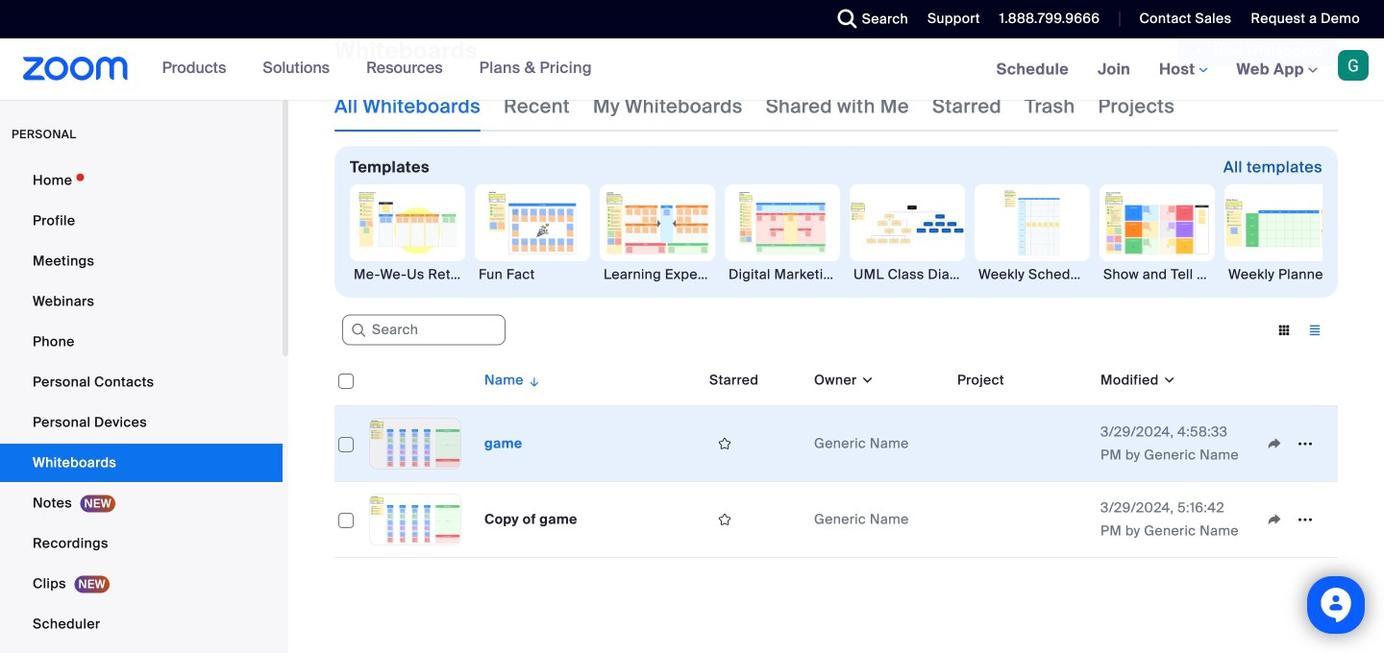 Task type: vqa. For each thing, say whether or not it's contained in the screenshot.
right icon
no



Task type: describe. For each thing, give the bounding box(es) containing it.
product information navigation
[[148, 38, 607, 100]]

me-we-us retrospective element
[[350, 265, 465, 285]]

Search text field
[[342, 315, 506, 346]]

digital marketing canvas element
[[725, 265, 840, 285]]

meetings navigation
[[982, 38, 1385, 101]]

thumbnail of copy of game image
[[370, 495, 461, 545]]

uml class diagram element
[[850, 265, 965, 285]]

click to star the whiteboard game image
[[710, 436, 740, 453]]

1 vertical spatial application
[[335, 356, 1338, 559]]

game element
[[485, 435, 523, 453]]

0 vertical spatial application
[[1178, 36, 1338, 66]]

show and tell with a twist element
[[1100, 265, 1215, 285]]

click to star the whiteboard copy of game image
[[710, 512, 740, 529]]

personal menu menu
[[0, 162, 283, 654]]

learning experience canvas element
[[600, 265, 715, 285]]

thumbnail of game image
[[370, 419, 461, 469]]

down image
[[857, 371, 875, 390]]



Task type: locate. For each thing, give the bounding box(es) containing it.
cell
[[950, 407, 1093, 483], [950, 483, 1093, 559]]

weekly planner element
[[1225, 265, 1340, 285]]

fun fact element
[[475, 265, 590, 285]]

1 cell from the top
[[950, 407, 1093, 483]]

cell for click to star the whiteboard copy of game image
[[950, 483, 1093, 559]]

tabs of all whiteboard page tab list
[[335, 82, 1175, 132]]

cell for click to star the whiteboard game image
[[950, 407, 1093, 483]]

copy of game element
[[485, 511, 578, 529]]

arrow down image
[[524, 369, 542, 392]]

application
[[1178, 36, 1338, 66], [335, 356, 1338, 559]]

footer
[[0, 0, 1385, 2]]

game, modified at mar 29, 2024 by generic name, link image
[[369, 418, 462, 470]]

list mode, selected image
[[1300, 322, 1331, 339]]

zoom logo image
[[23, 57, 128, 81]]

grid mode, not selected image
[[1269, 322, 1300, 339]]

profile picture image
[[1338, 50, 1369, 81]]

2 cell from the top
[[950, 483, 1093, 559]]

weekly schedule element
[[975, 265, 1090, 285]]

banner
[[0, 38, 1385, 101]]



